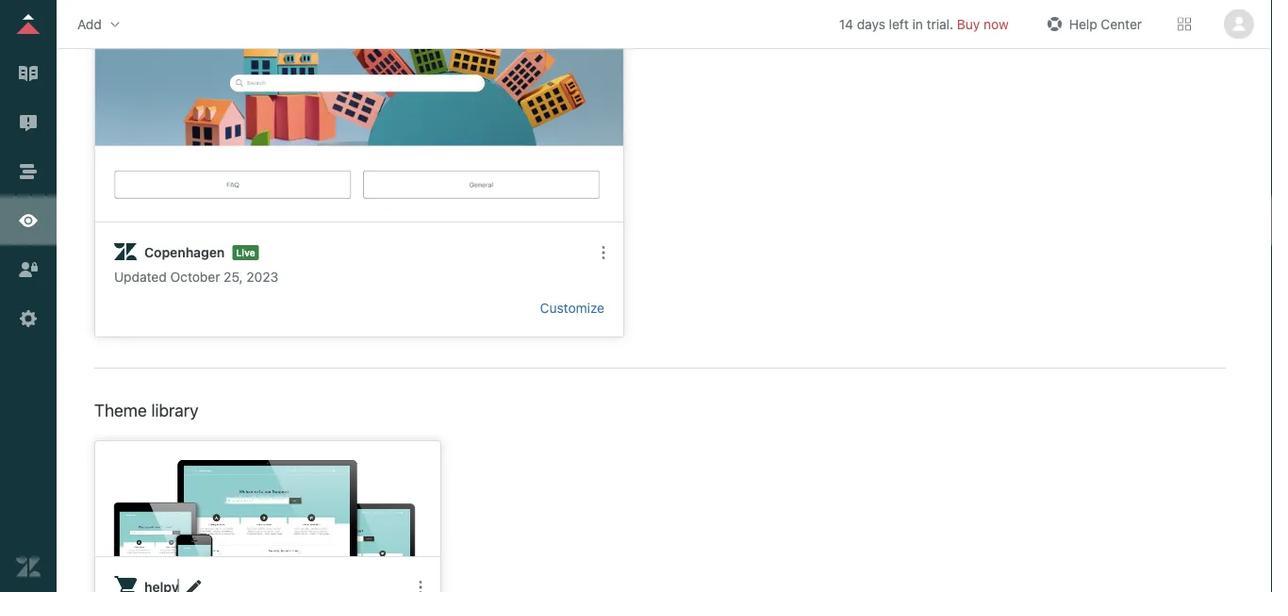 Task type: describe. For each thing, give the bounding box(es) containing it.
25,
[[224, 269, 243, 285]]

help center
[[1070, 16, 1143, 32]]

zendesk image
[[16, 556, 41, 580]]

live
[[236, 247, 255, 258]]

customize
[[540, 300, 605, 316]]

New theme name text field
[[144, 578, 179, 592]]

Add button
[[72, 10, 128, 38]]

updated october 25, 2023
[[114, 269, 279, 285]]

copenhagen
[[144, 245, 225, 260]]

zendesk products image
[[1178, 17, 1192, 31]]

updated
[[114, 269, 167, 285]]

center
[[1101, 16, 1143, 32]]

now
[[984, 16, 1009, 32]]

open theme context menu image for open theme context menu button to the right
[[596, 245, 611, 260]]

buy
[[957, 16, 981, 32]]

theme type image for open theme context menu button to the right
[[114, 242, 137, 264]]

trial.
[[927, 16, 954, 32]]

arrange content image
[[16, 159, 41, 184]]

user permissions image
[[16, 258, 41, 282]]

theme type image for the left open theme context menu button
[[114, 576, 137, 592]]

settings image
[[16, 307, 41, 331]]

theme
[[94, 400, 147, 420]]

library
[[151, 400, 199, 420]]



Task type: locate. For each thing, give the bounding box(es) containing it.
add
[[77, 16, 102, 32]]

0 horizontal spatial open theme context menu image
[[413, 580, 428, 592]]

theme type image left new theme name text field
[[114, 576, 137, 592]]

days
[[857, 16, 886, 32]]

left
[[889, 16, 909, 32]]

customize design image
[[16, 209, 41, 233]]

0 vertical spatial theme type image
[[114, 242, 137, 264]]

1 theme type image from the top
[[114, 242, 137, 264]]

help center button
[[1038, 10, 1148, 38]]

None button
[[1222, 9, 1258, 39]]

open theme context menu image for the left open theme context menu button
[[413, 580, 428, 592]]

1 vertical spatial theme type image
[[114, 576, 137, 592]]

help
[[1070, 16, 1098, 32]]

theme library
[[94, 400, 199, 420]]

1 vertical spatial open theme context menu button
[[406, 573, 436, 592]]

customize link
[[540, 300, 605, 316]]

0 vertical spatial open theme context menu button
[[589, 238, 619, 268]]

Open theme context menu button
[[589, 238, 619, 268], [406, 573, 436, 592]]

1 vertical spatial open theme context menu image
[[413, 580, 428, 592]]

in
[[913, 16, 924, 32]]

open theme context menu image
[[596, 245, 611, 260], [413, 580, 428, 592]]

2023
[[247, 269, 279, 285]]

2 theme type image from the top
[[114, 576, 137, 592]]

moderate content image
[[16, 110, 41, 135]]

14 days left in trial. buy now
[[839, 16, 1009, 32]]

theme type image
[[114, 242, 137, 264], [114, 576, 137, 592]]

1 horizontal spatial open theme context menu button
[[589, 238, 619, 268]]

manage articles image
[[16, 61, 41, 86]]

0 vertical spatial open theme context menu image
[[596, 245, 611, 260]]

theme type image up updated
[[114, 242, 137, 264]]

1 horizontal spatial open theme context menu image
[[596, 245, 611, 260]]

14
[[839, 16, 854, 32]]

0 horizontal spatial open theme context menu button
[[406, 573, 436, 592]]

october
[[170, 269, 220, 285]]



Task type: vqa. For each thing, say whether or not it's contained in the screenshot.
the top User
no



